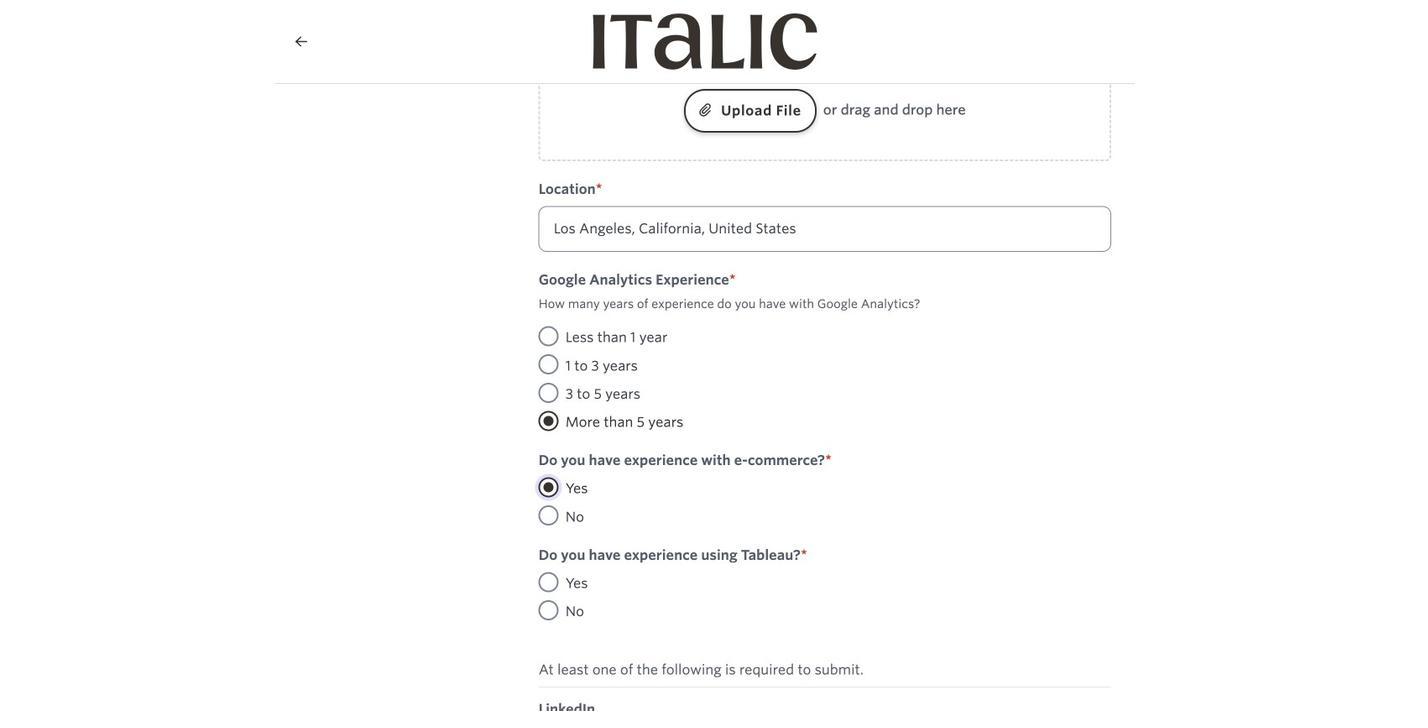 Task type: locate. For each thing, give the bounding box(es) containing it.
back to italic's job listings image
[[296, 35, 307, 48]]

italic image
[[593, 13, 818, 70]]



Task type: describe. For each thing, give the bounding box(es) containing it.
1-415-555-1234... telephone field
[[539, 0, 1112, 16]]

Start typing... field
[[539, 206, 1112, 252]]



